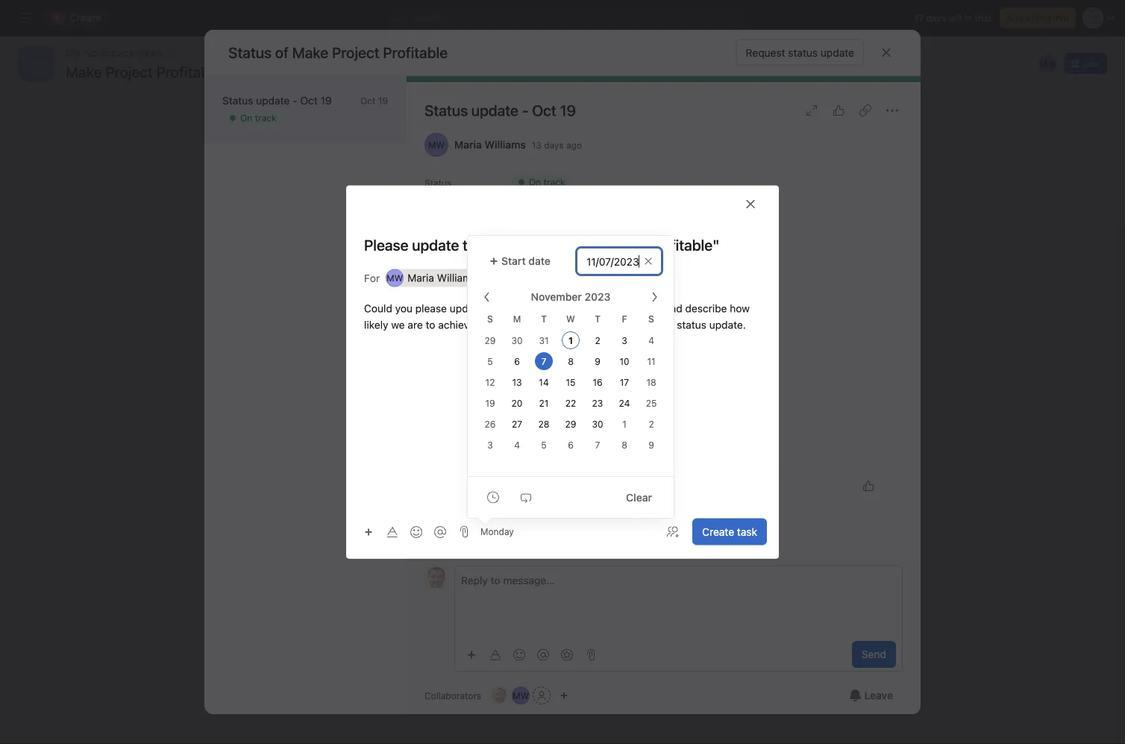 Task type: vqa. For each thing, say whether or not it's contained in the screenshot.
you.
no



Task type: describe. For each thing, give the bounding box(es) containing it.
all
[[655, 230, 665, 242]]

0 horizontal spatial 5
[[488, 356, 493, 367]]

16
[[593, 377, 603, 388]]

goal down terryturtle85 / maria 1:1 to related work
[[396, 619, 414, 629]]

toggle owner popover image
[[621, 458, 639, 475]]

1 vertical spatial 3
[[488, 440, 493, 450]]

for
[[364, 272, 380, 284]]

post
[[645, 319, 666, 331]]

"make
[[582, 619, 611, 629]]

0 likes. click to like this task image
[[863, 480, 875, 492]]

start date button
[[480, 248, 565, 275]]

goal?
[[498, 319, 524, 331]]

2 vertical spatial 1
[[623, 419, 627, 430]]

Due date text field
[[577, 248, 662, 275]]

mw left join button
[[1040, 58, 1057, 69]]

time period
[[425, 258, 475, 269]]

1 vertical spatial on
[[529, 177, 541, 187]]

goals for workspace
[[138, 47, 164, 59]]

previous month image
[[481, 291, 493, 303]]

time
[[425, 258, 445, 269]]

start date
[[502, 255, 551, 267]]

0 horizontal spatial 6
[[514, 356, 520, 367]]

toolbar inside the 'status of make project profitable' dialog
[[461, 644, 602, 665]]

no
[[763, 376, 773, 387]]

status inside 'and describe how likely we are to achieve this goal? you can visit the goal to post a status update.'
[[677, 319, 707, 331]]

13 down what are the next steps?
[[517, 562, 527, 573]]

maria williams for goal owner
[[747, 113, 816, 125]]

fy23
[[527, 258, 548, 268]]

mw right for
[[387, 273, 403, 283]]

task
[[737, 526, 758, 538]]

2 vertical spatial ago
[[551, 562, 567, 573]]

work
[[491, 606, 511, 617]]

2 s from the left
[[649, 314, 655, 324]]

2 t from the left
[[595, 314, 601, 324]]

0 vertical spatial 2
[[595, 336, 601, 346]]

0 vertical spatial 4
[[649, 336, 655, 346]]

of down attach a file or paste an image
[[462, 562, 471, 573]]

could you please update the status of make project profitable
[[364, 302, 662, 315]]

join button
[[1065, 53, 1108, 74]]

- for oct 19
[[293, 94, 298, 107]]

0 horizontal spatial toolbar
[[358, 521, 454, 543]]

williams down status update - oct 19 link
[[485, 139, 526, 151]]

created this goal · 13 days ago
[[338, 536, 479, 548]]

1 vertical spatial ·
[[512, 562, 514, 573]]

latest status update element
[[224, 87, 665, 211]]

are for there are no parent goals
[[747, 376, 760, 387]]

trial
[[975, 13, 991, 23]]

28
[[539, 419, 550, 430]]

1 horizontal spatial 29
[[565, 419, 577, 430]]

goal down monday button
[[491, 562, 509, 573]]

0 horizontal spatial status update - oct 19
[[222, 94, 332, 107]]

0 horizontal spatial 7
[[542, 356, 547, 367]]

0 vertical spatial at mention image
[[434, 526, 446, 538]]

20
[[512, 398, 523, 409]]

november 2023
[[531, 291, 611, 303]]

1 vertical spatial 5
[[541, 440, 547, 450]]

of inside please update the status of "make project profitable"
[[570, 619, 579, 629]]

update inside please update the status of "make project profitable"
[[489, 619, 520, 629]]

22
[[566, 398, 576, 409]]

19 right "oct 19"
[[378, 96, 388, 106]]

terryturtle85 / maria 1:1 link
[[242, 458, 451, 475]]

10
[[620, 356, 630, 367]]

12
[[486, 377, 495, 388]]

due for custom
[[756, 284, 772, 295]]

are for what are the next steps?
[[483, 497, 498, 509]]

insert an object image
[[364, 528, 373, 537]]

0 horizontal spatial ·
[[423, 536, 426, 548]]

project inside please update the status of "make project profitable"
[[260, 631, 292, 641]]

november 2023 button
[[522, 284, 635, 311]]

0 vertical spatial tt button
[[425, 566, 449, 590]]

days down next
[[529, 562, 549, 573]]

19 up 26
[[485, 398, 495, 409]]

q4 fy23
[[511, 258, 548, 268]]

make project profitable link
[[550, 302, 662, 315]]

summary inside latest status update element
[[243, 131, 292, 143]]

1 horizontal spatial 9
[[649, 440, 655, 450]]

0 vertical spatial 9
[[595, 356, 601, 367]]

/ for terryturtle85 / maria 1:1
[[307, 460, 310, 473]]

1 t from the left
[[541, 314, 547, 324]]

1 vertical spatial make
[[66, 63, 102, 80]]

f
[[622, 314, 627, 324]]

13 inside "maria williams 13 days ago"
[[532, 140, 542, 150]]

0 vertical spatial close this dialog image
[[881, 47, 893, 59]]

days inside created this goal · 13 days ago
[[441, 538, 461, 548]]

and
[[665, 302, 683, 315]]

1 vertical spatial mw button
[[512, 687, 530, 705]]

18
[[647, 377, 657, 388]]

left
[[949, 13, 963, 23]]

mentioned
[[330, 619, 375, 629]]

status up goal? at the top left of page
[[505, 302, 535, 315]]

you
[[395, 302, 413, 315]]

copy link image
[[860, 105, 872, 116]]

0 horizontal spatial 4
[[514, 440, 520, 450]]

2 horizontal spatial to
[[632, 319, 642, 331]]

0 likes. click to like this task image
[[833, 105, 845, 116]]

mw left add or remove collaborators icon
[[513, 690, 529, 701]]

due for no
[[734, 304, 750, 314]]

1 horizontal spatial 7
[[595, 440, 600, 450]]

we
[[391, 319, 405, 331]]

update up 'maria williams' link
[[472, 102, 519, 119]]

this down monday
[[473, 562, 489, 573]]

visit
[[568, 319, 587, 331]]

0 vertical spatial 3
[[622, 336, 628, 346]]

send button
[[852, 641, 896, 668]]

/ for terryturtle85 / maria 1:1 to related work
[[401, 606, 404, 617]]

we've accomplished
[[464, 328, 600, 346]]

add
[[1007, 13, 1024, 23]]

start
[[502, 255, 526, 267]]

2 horizontal spatial -
[[522, 102, 529, 119]]

1 horizontal spatial to
[[446, 606, 454, 617]]

workspace
[[83, 47, 135, 59]]

update up achieve
[[450, 302, 484, 315]]

2 horizontal spatial oct
[[532, 102, 557, 119]]

1:1 for terryturtle85 / maria 1:1 to related work
[[432, 606, 443, 617]]

terryturtle85 for terryturtle85 / maria 1:1
[[242, 460, 304, 473]]

31
[[539, 336, 549, 346]]

goal right formatting image at the bottom of page
[[399, 536, 421, 548]]

the for maria williams the owner of this goal · 13 days ago
[[418, 562, 431, 573]]

a inside 'and describe how likely we are to achieve this goal? you can visit the goal to post a status update.'
[[669, 319, 674, 331]]

full screen image
[[806, 105, 818, 116]]

clear
[[626, 491, 652, 503]]

oct 19
[[332, 106, 368, 120]]

at mention image inside the 'status of make project profitable' dialog
[[537, 649, 549, 661]]

mentioned this goal in a task:
[[330, 619, 456, 629]]

request status update
[[746, 46, 855, 59]]

feedback
[[744, 414, 783, 424]]

26
[[485, 419, 496, 430]]

summary inside the 'status of make project profitable' dialog
[[425, 284, 489, 301]]

21
[[539, 398, 549, 409]]

0 horizontal spatial owner
[[434, 562, 460, 573]]

tt for the rightmost tt button
[[495, 690, 506, 701]]

period
[[448, 258, 475, 269]]

status down 'show options' image
[[222, 94, 253, 107]]

the inside 'and describe how likely we are to achieve this goal? you can visit the goal to post a status update.'
[[590, 319, 606, 331]]

0 horizontal spatial a
[[426, 619, 431, 629]]

1 horizontal spatial tt button
[[491, 687, 509, 705]]

19 up "maria williams 13 days ago"
[[560, 102, 576, 119]]

no sub-goals connected
[[302, 333, 406, 343]]

1 horizontal spatial oct
[[361, 96, 376, 106]]

the for please update the status of "make project profitable"
[[522, 619, 537, 629]]

my workspace goals link
[[66, 45, 164, 61]]

0 horizontal spatial track
[[255, 113, 277, 123]]

1 vertical spatial 6
[[568, 440, 574, 450]]

send for send feedback
[[720, 414, 742, 424]]

collaborators
[[425, 690, 482, 701]]

14
[[539, 377, 549, 388]]

0 horizontal spatial 30
[[512, 336, 523, 346]]

11
[[648, 356, 656, 367]]

could
[[364, 302, 393, 315]]

status up owner
[[425, 178, 452, 188]]

0 vertical spatial mw button
[[1038, 53, 1059, 74]]

24
[[619, 398, 630, 409]]

achieve
[[438, 319, 475, 331]]

view all
[[629, 230, 665, 242]]

williams down period
[[437, 272, 477, 284]]

describe
[[686, 302, 727, 315]]

create task button
[[693, 518, 767, 545]]

november
[[531, 291, 582, 303]]

27
[[512, 419, 523, 430]]

leave
[[865, 689, 894, 702]]

status down 1 button
[[243, 106, 279, 120]]

of inside dialog
[[275, 44, 289, 61]]

attach a file or paste an image image
[[458, 526, 470, 538]]

0 horizontal spatial oct
[[300, 94, 318, 107]]

1 horizontal spatial track
[[544, 177, 565, 187]]

please
[[456, 619, 486, 629]]

the up goal? at the top left of page
[[486, 302, 502, 315]]

related
[[457, 606, 489, 617]]

no for no sub-goals connected
[[302, 333, 314, 343]]

add followers image
[[667, 526, 679, 538]]

15
[[566, 377, 576, 388]]

and describe how likely we are to achieve this goal? you can visit the goal to post a status update.
[[364, 302, 753, 331]]

monday button
[[481, 527, 514, 537]]

13 up 20
[[512, 377, 522, 388]]

0 horizontal spatial to
[[426, 319, 436, 331]]

0 horizontal spatial project profitable
[[105, 63, 221, 80]]

status up 'show options' image
[[228, 44, 272, 61]]



Task type: locate. For each thing, give the bounding box(es) containing it.
create task
[[703, 526, 758, 538]]

0 horizontal spatial 8
[[568, 356, 574, 367]]

17 for 17 days left in trial
[[915, 13, 924, 23]]

are right we
[[408, 319, 423, 331]]

1 horizontal spatial make
[[292, 44, 329, 61]]

please update the status of "make project profitable" link
[[260, 619, 611, 641]]

1 horizontal spatial status update - oct 19
[[425, 102, 576, 119]]

oct down status of make project profitable
[[361, 96, 376, 106]]

0 vertical spatial ago
[[567, 140, 582, 150]]

0 horizontal spatial send
[[720, 414, 742, 424]]

days inside "maria williams 13 days ago"
[[544, 140, 564, 150]]

1:1 for terryturtle85 / maria 1:1
[[342, 460, 354, 473]]

date inside button
[[529, 255, 551, 267]]

0 vertical spatial send
[[720, 414, 742, 424]]

status inside button
[[789, 46, 818, 59]]

days right 'maria williams' link
[[544, 140, 564, 150]]

0 horizontal spatial 1
[[250, 66, 254, 77]]

1 horizontal spatial tt
[[495, 690, 506, 701]]

0 horizontal spatial in
[[416, 619, 424, 629]]

connected
[[361, 333, 406, 343]]

please update the status of "make project profitable"
[[260, 619, 611, 641]]

oct up "maria williams 13 days ago"
[[532, 102, 557, 119]]

status of make project profitable dialog
[[205, 30, 921, 714]]

1 horizontal spatial 30
[[592, 419, 604, 430]]

billing
[[1026, 13, 1051, 23]]

maria williams down the time
[[408, 272, 477, 284]]

terry
[[455, 480, 482, 493]]

no due date
[[720, 304, 772, 314]]

in for goal
[[416, 619, 424, 629]]

status
[[789, 46, 818, 59], [505, 302, 535, 315], [677, 319, 707, 331], [540, 619, 568, 629]]

status up 'maria williams' link
[[425, 102, 468, 119]]

1 horizontal spatial 2
[[649, 419, 654, 430]]

search list box
[[387, 6, 745, 30]]

next
[[519, 497, 540, 509]]

1 horizontal spatial no
[[720, 304, 732, 314]]

5 up 12
[[488, 356, 493, 367]]

this right mentioned
[[378, 619, 393, 629]]

owner
[[745, 88, 774, 101], [434, 562, 460, 573]]

add or remove collaborators image
[[560, 691, 569, 700]]

status update - oct 19 link
[[425, 102, 576, 119]]

update left "oct 19"
[[282, 106, 321, 120]]

send inside button
[[862, 648, 887, 661]]

2 horizontal spatial maria williams
[[747, 113, 816, 125]]

1 horizontal spatial 1:1
[[432, 606, 443, 617]]

0 horizontal spatial on
[[240, 113, 253, 123]]

make
[[292, 44, 329, 61], [66, 63, 102, 80], [550, 302, 576, 315]]

terryturtle85 for terryturtle85 / maria 1:1 to related work
[[345, 606, 399, 617]]

the down created this goal · 13 days ago
[[418, 562, 431, 573]]

0 vertical spatial terryturtle85
[[242, 460, 304, 473]]

9 up the 16
[[595, 356, 601, 367]]

0 vertical spatial in
[[965, 13, 973, 23]]

tt button
[[425, 566, 449, 590], [491, 687, 509, 705]]

status update - oct 19 up 'maria williams' link
[[425, 102, 576, 119]]

3 down 26
[[488, 440, 493, 450]]

1 vertical spatial are
[[747, 376, 760, 387]]

6
[[514, 356, 520, 367], [568, 440, 574, 450]]

1 down visit
[[569, 336, 573, 346]]

2 horizontal spatial goals
[[806, 376, 828, 387]]

to right 'f'
[[632, 319, 642, 331]]

1 horizontal spatial 5
[[541, 440, 547, 450]]

on down 'show options' image
[[240, 113, 253, 123]]

likely
[[364, 319, 389, 331]]

tt right collaborators
[[495, 690, 506, 701]]

project profitable inside dialog
[[332, 44, 448, 61]]

there are no parent goals
[[720, 376, 828, 387]]

8 up 15
[[568, 356, 574, 367]]

13 right 'emoji' icon
[[429, 538, 439, 548]]

goals up make project profitable
[[138, 47, 164, 59]]

1 vertical spatial 8
[[622, 440, 628, 450]]

5
[[488, 356, 493, 367], [541, 440, 547, 450]]

1 horizontal spatial project
[[579, 302, 613, 315]]

terryturtle85 / maria 1:1
[[242, 460, 354, 473]]

m
[[513, 314, 521, 324]]

Task name text field
[[346, 235, 779, 256]]

clear due date image
[[644, 257, 653, 266]]

0 vertical spatial summary
[[243, 131, 292, 143]]

0 vertical spatial due
[[756, 284, 772, 295]]

s left goal? at the top left of page
[[488, 314, 493, 324]]

0 horizontal spatial date
[[529, 255, 551, 267]]

send up the 'leave'
[[862, 648, 887, 661]]

30 down 23
[[592, 419, 604, 430]]

to up "task:"
[[446, 606, 454, 617]]

summary down status update - oct 19 in the top left of the page
[[243, 131, 292, 143]]

please
[[416, 302, 447, 315]]

search button
[[387, 6, 745, 30]]

w
[[567, 314, 575, 324]]

update down 1 button
[[256, 94, 290, 107]]

the inside please update the status of "make project profitable"
[[522, 619, 537, 629]]

request status update button
[[736, 39, 864, 66]]

formatting image
[[387, 526, 399, 538]]

1 inside button
[[250, 66, 254, 77]]

williams down created this goal · 13 days ago
[[380, 562, 415, 573]]

oct
[[300, 94, 318, 107], [361, 96, 376, 106], [532, 102, 557, 119]]

what for what are the next steps?
[[455, 497, 480, 509]]

steps?
[[543, 497, 574, 509]]

due down custom
[[734, 304, 750, 314]]

project profitable
[[332, 44, 448, 61], [105, 63, 221, 80]]

created
[[338, 536, 376, 548]]

0 vertical spatial on
[[240, 113, 253, 123]]

profitable
[[616, 302, 662, 315]]

what down terry
[[455, 497, 480, 509]]

0 vertical spatial 17
[[915, 13, 924, 23]]

q4
[[511, 258, 524, 268]]

1 vertical spatial /
[[401, 606, 404, 617]]

send feedback
[[720, 414, 783, 424]]

what are the next steps?
[[455, 497, 574, 509]]

1:1
[[342, 460, 354, 473], [432, 606, 443, 617]]

t
[[541, 314, 547, 324], [595, 314, 601, 324]]

on track down 1 button
[[240, 113, 277, 123]]

0 vertical spatial 5
[[488, 356, 493, 367]]

what we've accomplished
[[425, 328, 600, 346]]

no up update.
[[720, 304, 732, 314]]

the for what are the next steps?
[[501, 497, 516, 509]]

update.
[[710, 319, 746, 331]]

1 horizontal spatial in
[[965, 13, 973, 23]]

add time image
[[487, 492, 499, 503]]

make project profitable
[[66, 63, 221, 80]]

1 vertical spatial terryturtle85
[[345, 606, 399, 617]]

1
[[250, 66, 254, 77], [569, 336, 573, 346], [623, 419, 627, 430]]

you
[[527, 319, 545, 331]]

13 inside created this goal · 13 days ago
[[429, 538, 439, 548]]

30 down goal? at the top left of page
[[512, 336, 523, 346]]

create
[[703, 526, 735, 538]]

oct 19
[[361, 96, 388, 106]]

tt button right collaborators
[[491, 687, 509, 705]]

make up the can
[[550, 302, 576, 315]]

status inside please update the status of "make project profitable"
[[540, 619, 568, 629]]

toolbar
[[358, 521, 454, 543], [461, 644, 602, 665]]

maria williams inside the 'status of make project profitable' dialog
[[511, 231, 572, 241]]

1 vertical spatial in
[[416, 619, 424, 629]]

- inside latest status update element
[[324, 106, 329, 120]]

close this dialog image
[[881, 47, 893, 59], [745, 198, 757, 210]]

days left left
[[927, 13, 946, 23]]

this left goal? at the top left of page
[[478, 319, 496, 331]]

of left "make
[[570, 619, 579, 629]]

1 down 24
[[623, 419, 627, 430]]

send feedback link
[[720, 412, 783, 425]]

at mention image
[[434, 526, 446, 538], [537, 649, 549, 661]]

19 left "oct 19"
[[321, 94, 332, 107]]

2
[[595, 336, 601, 346], [649, 419, 654, 430]]

23
[[592, 398, 603, 409]]

1 horizontal spatial on
[[529, 177, 541, 187]]

days up maria williams the owner of this goal · 13 days ago at bottom
[[441, 538, 461, 548]]

t left the can
[[541, 314, 547, 324]]

2 horizontal spatial date
[[774, 284, 794, 295]]

0 horizontal spatial at mention image
[[434, 526, 446, 538]]

9 down '25'
[[649, 440, 655, 450]]

project up visit
[[579, 302, 613, 315]]

williams up fy23
[[537, 231, 572, 241]]

terry turtle link
[[455, 480, 515, 493]]

tt button up terryturtle85 / maria 1:1 to related work
[[425, 566, 449, 590]]

1 vertical spatial on track
[[529, 177, 565, 187]]

maria williams 13 days ago
[[455, 139, 582, 151]]

date for custom due date
[[774, 284, 794, 295]]

search
[[412, 12, 446, 24]]

williams
[[776, 113, 816, 125], [485, 139, 526, 151], [537, 231, 572, 241], [437, 272, 477, 284], [380, 562, 415, 573]]

1 vertical spatial 17
[[620, 377, 629, 388]]

0 vertical spatial 30
[[512, 336, 523, 346]]

1 vertical spatial 1:1
[[432, 606, 443, 617]]

ago inside "maria williams 13 days ago"
[[567, 140, 582, 150]]

status of make project profitable
[[228, 44, 448, 61]]

2 horizontal spatial make
[[550, 302, 576, 315]]

status update - oct 19 down 1 button
[[222, 94, 332, 107]]

this inside 'and describe how likely we are to achieve this goal? you can visit the goal to post a status update.'
[[478, 319, 496, 331]]

1 vertical spatial 2
[[649, 419, 654, 430]]

29 down 22
[[565, 419, 577, 430]]

0 horizontal spatial close this dialog image
[[745, 198, 757, 210]]

0 vertical spatial 7
[[542, 356, 547, 367]]

project left profitable"
[[260, 631, 292, 641]]

status
[[228, 44, 272, 61], [222, 94, 253, 107], [425, 102, 468, 119], [243, 106, 279, 120], [425, 178, 452, 188]]

no for no due date
[[720, 304, 732, 314]]

terry turtle (away)
[[455, 480, 553, 493]]

0 vertical spatial owner
[[745, 88, 774, 101]]

1 vertical spatial send
[[862, 648, 887, 661]]

s down next month image
[[649, 314, 655, 324]]

the inside dialog
[[501, 497, 516, 509]]

recent status updates
[[224, 229, 349, 243]]

- for summary
[[324, 106, 329, 120]]

1 horizontal spatial date
[[753, 304, 772, 314]]

next steps
[[425, 418, 497, 436]]

how
[[730, 302, 750, 315]]

track
[[255, 113, 277, 123], [544, 177, 565, 187]]

1 vertical spatial owner
[[434, 562, 460, 573]]

0 horizontal spatial -
[[293, 94, 298, 107]]

1 horizontal spatial 1
[[569, 336, 573, 346]]

0 vertical spatial tt
[[431, 573, 442, 583]]

1 vertical spatial ago
[[464, 538, 479, 548]]

17 left left
[[915, 13, 924, 23]]

the right add time icon
[[501, 497, 516, 509]]

17 for 17
[[620, 377, 629, 388]]

profitable"
[[295, 631, 344, 641]]

of up you
[[537, 302, 547, 315]]

1 vertical spatial summary
[[425, 284, 489, 301]]

0 vertical spatial a
[[669, 319, 674, 331]]

terryturtle85 / maria 1:1 to related work
[[345, 606, 511, 617]]

status update - oct 19
[[222, 94, 332, 107], [425, 102, 576, 119]]

1 vertical spatial 30
[[592, 419, 604, 430]]

1 horizontal spatial -
[[324, 106, 329, 120]]

make right 1 button
[[292, 44, 329, 61]]

make inside dialog
[[292, 44, 329, 61]]

2 vertical spatial make
[[550, 302, 576, 315]]

29 down could you please update the status of make project profitable
[[485, 336, 496, 346]]

1 horizontal spatial s
[[649, 314, 655, 324]]

0 horizontal spatial maria williams
[[408, 272, 477, 284]]

1 vertical spatial 29
[[565, 419, 577, 430]]

add billing info button
[[1000, 7, 1076, 28]]

on track down "maria williams 13 days ago"
[[529, 177, 565, 187]]

0 horizontal spatial /
[[307, 460, 310, 473]]

ago inside created this goal · 13 days ago
[[464, 538, 479, 548]]

1 vertical spatial project
[[260, 631, 292, 641]]

0 horizontal spatial goals
[[138, 47, 164, 59]]

0 horizontal spatial no
[[302, 333, 314, 343]]

0 horizontal spatial make
[[66, 63, 102, 80]]

in down terryturtle85 / maria 1:1 to related work
[[416, 619, 424, 629]]

there
[[720, 376, 744, 387]]

2 down '25'
[[649, 419, 654, 430]]

goal
[[720, 88, 742, 101]]

status left "make
[[540, 619, 568, 629]]

0 horizontal spatial s
[[488, 314, 493, 324]]

0 vertical spatial on track
[[240, 113, 277, 123]]

0 vertical spatial no
[[720, 304, 732, 314]]

goals for sub-
[[336, 333, 358, 343]]

1 horizontal spatial owner
[[745, 88, 774, 101]]

1 horizontal spatial 3
[[622, 336, 628, 346]]

are down terry turtle 'link'
[[483, 497, 498, 509]]

show options image
[[229, 66, 241, 78]]

8 up toggle owner popover icon
[[622, 440, 628, 450]]

leave button
[[840, 682, 903, 709]]

status update - oct 19
[[243, 106, 368, 120]]

2023
[[585, 291, 611, 303]]

0 horizontal spatial 29
[[485, 336, 496, 346]]

17 up 24
[[620, 377, 629, 388]]

3 up 10
[[622, 336, 628, 346]]

emoji image
[[411, 526, 422, 538]]

mw button left add or remove collaborators icon
[[512, 687, 530, 705]]

17
[[915, 13, 924, 23], [620, 377, 629, 388]]

update down work
[[489, 619, 520, 629]]

tt
[[431, 573, 442, 583], [495, 690, 506, 701]]

no left sub-
[[302, 333, 314, 343]]

-
[[293, 94, 298, 107], [522, 102, 529, 119], [324, 106, 329, 120]]

goal down make project profitable 'link'
[[609, 319, 629, 331]]

0 vertical spatial 1
[[250, 66, 254, 77]]

date for no due date
[[753, 304, 772, 314]]

0 vertical spatial project
[[579, 302, 613, 315]]

0 horizontal spatial on track
[[240, 113, 277, 123]]

1 vertical spatial at mention image
[[537, 649, 549, 661]]

1 vertical spatial close this dialog image
[[745, 198, 757, 210]]

1 horizontal spatial project profitable
[[332, 44, 448, 61]]

0 horizontal spatial 2
[[595, 336, 601, 346]]

2 down make project profitable 'link'
[[595, 336, 601, 346]]

1 right 'show options' image
[[250, 66, 254, 77]]

· down monday
[[512, 562, 514, 573]]

2 vertical spatial are
[[483, 497, 498, 509]]

4 down 27 at left
[[514, 440, 520, 450]]

set to repeat image
[[520, 492, 532, 503]]

this right insert an object 'icon'
[[378, 536, 397, 548]]

1 vertical spatial date
[[774, 284, 794, 295]]

2 vertical spatial maria williams
[[408, 272, 477, 284]]

what for what we've accomplished
[[425, 328, 461, 346]]

recent
[[224, 229, 263, 243]]

next month image
[[649, 291, 661, 303]]

mw left 'maria williams' link
[[428, 140, 445, 150]]

a down terryturtle85 / maria 1:1 to related work
[[426, 619, 431, 629]]

turtle
[[484, 480, 515, 493]]

update inside button
[[821, 46, 855, 59]]

what down please
[[425, 328, 461, 346]]

send for send
[[862, 648, 887, 661]]

t right visit
[[595, 314, 601, 324]]

of right 1 button
[[275, 44, 289, 61]]

on track
[[240, 113, 277, 123], [529, 177, 565, 187]]

in for left
[[965, 13, 973, 23]]

mw button
[[1038, 53, 1059, 74], [512, 687, 530, 705]]

on down "maria williams 13 days ago"
[[529, 177, 541, 187]]

are inside 'and describe how likely we are to achieve this goal? you can visit the goal to post a status update.'
[[408, 319, 423, 331]]

1 vertical spatial 1
[[569, 336, 573, 346]]

1 horizontal spatial send
[[862, 648, 887, 661]]

1 horizontal spatial 17
[[915, 13, 924, 23]]

0 horizontal spatial t
[[541, 314, 547, 324]]

williams left 0 likes. click to like this task image
[[776, 113, 816, 125]]

due
[[756, 284, 772, 295], [734, 304, 750, 314]]

what's blocked
[[425, 373, 529, 391]]

tt for the top tt button
[[431, 573, 442, 583]]

are inside the 'status of make project profitable' dialog
[[483, 497, 498, 509]]

info
[[1054, 13, 1070, 23]]

the down make project profitable 'link'
[[590, 319, 606, 331]]

project profitable up oct 19 at the top
[[332, 44, 448, 61]]

goal inside 'and describe how likely we are to achieve this goal? you can visit the goal to post a status update.'
[[609, 319, 629, 331]]

parent
[[776, 376, 803, 387]]

7 down 23
[[595, 440, 600, 450]]

sub-
[[316, 333, 336, 343]]

goals right the parent
[[806, 376, 828, 387]]

1 s from the left
[[488, 314, 493, 324]]

17 days left in trial
[[915, 13, 991, 23]]

· right 'emoji' icon
[[423, 536, 426, 548]]

maria williams for owner
[[511, 231, 572, 241]]

s
[[488, 314, 493, 324], [649, 314, 655, 324]]

29
[[485, 336, 496, 346], [565, 419, 577, 430]]

4
[[649, 336, 655, 346], [514, 440, 520, 450]]

task:
[[434, 619, 454, 629]]

tt up terryturtle85 / maria 1:1 to related work
[[431, 573, 442, 583]]

date down custom due date
[[753, 304, 772, 314]]

6 down 22
[[568, 440, 574, 450]]

send left feedback
[[720, 414, 742, 424]]

0 horizontal spatial are
[[408, 319, 423, 331]]

the right please
[[522, 619, 537, 629]]

custom due date
[[720, 284, 794, 295]]



